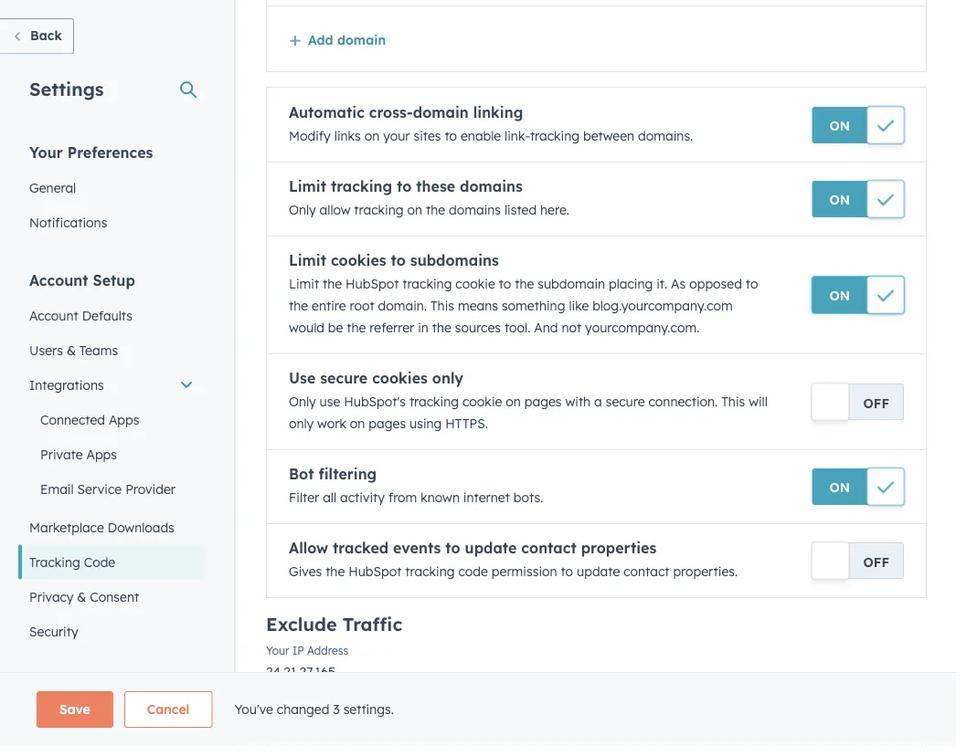 Task type: locate. For each thing, give the bounding box(es) containing it.
domains.
[[638, 128, 693, 144]]

entire
[[312, 298, 346, 314]]

1 horizontal spatial your
[[266, 645, 289, 659]]

1 off from the top
[[863, 396, 889, 412]]

general link
[[18, 170, 205, 205]]

linking
[[473, 104, 523, 122]]

only down use
[[289, 394, 316, 410]]

account defaults link
[[18, 298, 205, 333]]

hubspot up root
[[346, 277, 399, 293]]

exclude traffic your ip address 24.21.27.165
[[266, 614, 402, 681]]

domain right 'add'
[[337, 32, 386, 48]]

1 vertical spatial domain
[[413, 104, 469, 122]]

1 vertical spatial hubspot
[[348, 564, 402, 580]]

pages
[[525, 394, 562, 410], [369, 416, 406, 432]]

tracking inside automatic cross-domain linking modify links on your sites to enable link-tracking between domains.
[[530, 128, 580, 144]]

0 vertical spatial update
[[465, 540, 517, 558]]

cookie up https.
[[463, 394, 502, 410]]

the up would
[[289, 298, 308, 314]]

& for users
[[67, 342, 76, 358]]

contact
[[521, 540, 577, 558], [624, 564, 670, 580]]

secure right a
[[606, 394, 645, 410]]

ip addresses to exclude:
[[266, 709, 421, 725]]

to right sites
[[445, 128, 457, 144]]

2 limit from the top
[[289, 252, 326, 270]]

automatic cross-domain linking modify links on your sites to enable link-tracking between domains.
[[289, 104, 693, 144]]

properties.
[[673, 564, 738, 580]]

cancel
[[147, 702, 190, 718]]

domain up sites
[[413, 104, 469, 122]]

setup
[[93, 271, 135, 289]]

cookie inside limit cookies to subdomains limit the hubspot tracking cookie to the subdomain placing it. as opposed to the entire root domain. this means something like blog.yourcompany.com would be the referrer in the sources tool. and not yourcompany.com.
[[456, 277, 495, 293]]

your up 24.21.27.165 at bottom left
[[266, 645, 289, 659]]

0 vertical spatial cookie
[[456, 277, 495, 293]]

ip left addresses
[[266, 709, 281, 725]]

0 vertical spatial hubspot
[[346, 277, 399, 293]]

your preferences
[[29, 143, 153, 161]]

using
[[410, 416, 442, 432]]

hubspot's
[[344, 394, 406, 410]]

automatic
[[289, 104, 365, 122]]

update down properties
[[577, 564, 620, 580]]

1 vertical spatial only
[[289, 394, 316, 410]]

pages down 'hubspot's'
[[369, 416, 406, 432]]

account for account setup
[[29, 271, 88, 289]]

0 vertical spatial apps
[[109, 412, 139, 428]]

in
[[418, 320, 429, 336]]

0 horizontal spatial this
[[430, 298, 454, 314]]

& for privacy
[[77, 589, 86, 605]]

0 horizontal spatial &
[[67, 342, 76, 358]]

1 horizontal spatial &
[[77, 589, 86, 605]]

teams
[[79, 342, 118, 358]]

to inside 'limit tracking to these domains only allow tracking on the domains listed here.'
[[397, 178, 412, 196]]

account defaults
[[29, 308, 133, 324]]

tracking code
[[29, 554, 115, 570]]

update
[[465, 540, 517, 558], [577, 564, 620, 580]]

0 vertical spatial your
[[29, 143, 63, 161]]

marketplace downloads
[[29, 520, 174, 536]]

bots.
[[514, 490, 543, 506]]

cookie
[[456, 277, 495, 293], [463, 394, 502, 410]]

users & teams
[[29, 342, 118, 358]]

exclude
[[266, 614, 337, 637]]

hubspot down tracked
[[348, 564, 402, 580]]

not
[[562, 320, 582, 336]]

secure
[[320, 370, 368, 388], [606, 394, 645, 410]]

0 vertical spatial account
[[29, 271, 88, 289]]

cookies inside use secure cookies only only use hubspot's tracking cookie on pages with a secure connection. this will only work on pages using https.
[[372, 370, 428, 388]]

2 on from the top
[[830, 192, 850, 208]]

0 vertical spatial this
[[430, 298, 454, 314]]

&
[[67, 342, 76, 358], [77, 589, 86, 605]]

0 horizontal spatial contact
[[521, 540, 577, 558]]

contact up permission
[[521, 540, 577, 558]]

filtering
[[319, 466, 377, 484]]

cookies up 'hubspot's'
[[372, 370, 428, 388]]

1 on from the top
[[830, 118, 850, 134]]

it.
[[657, 277, 667, 293]]

0 horizontal spatial ip
[[266, 709, 281, 725]]

0 horizontal spatial pages
[[369, 416, 406, 432]]

0 vertical spatial cookies
[[331, 252, 386, 270]]

domains up listed
[[460, 178, 523, 196]]

on down these
[[407, 202, 422, 218]]

only left allow
[[289, 202, 316, 218]]

code
[[458, 564, 488, 580]]

you've changed 3 settings.
[[234, 702, 394, 718]]

1 vertical spatial cookie
[[463, 394, 502, 410]]

opposed
[[689, 277, 742, 293]]

1 limit from the top
[[289, 178, 326, 196]]

24.21.27.165
[[266, 665, 335, 681]]

private apps
[[40, 447, 117, 463]]

0 horizontal spatial secure
[[320, 370, 368, 388]]

limit inside 'limit tracking to these domains only allow tracking on the domains listed here.'
[[289, 178, 326, 196]]

only
[[432, 370, 463, 388], [289, 416, 314, 432]]

1 horizontal spatial domain
[[413, 104, 469, 122]]

tracking
[[530, 128, 580, 144], [331, 178, 392, 196], [354, 202, 404, 218], [402, 277, 452, 293], [409, 394, 459, 410], [405, 564, 455, 580]]

cross-
[[369, 104, 413, 122]]

2 off from the top
[[863, 555, 889, 571]]

tracking inside use secure cookies only only use hubspot's tracking cookie on pages with a secure connection. this will only work on pages using https.
[[409, 394, 459, 410]]

to right opposed
[[746, 277, 758, 293]]

security
[[29, 624, 78, 640]]

tracking up using
[[409, 394, 459, 410]]

this left will
[[721, 394, 745, 410]]

0 vertical spatial contact
[[521, 540, 577, 558]]

to up "something"
[[499, 277, 511, 293]]

1 horizontal spatial ip
[[292, 645, 304, 659]]

0 vertical spatial off
[[863, 396, 889, 412]]

cookies up root
[[331, 252, 386, 270]]

account up users
[[29, 308, 78, 324]]

2 account from the top
[[29, 308, 78, 324]]

1 vertical spatial this
[[721, 394, 745, 410]]

1 account from the top
[[29, 271, 88, 289]]

1 vertical spatial update
[[577, 564, 620, 580]]

0 vertical spatial pages
[[525, 394, 562, 410]]

off for allow tracked events to update contact properties
[[863, 555, 889, 571]]

tracking inside limit cookies to subdomains limit the hubspot tracking cookie to the subdomain placing it. as opposed to the entire root domain. this means something like blog.yourcompany.com would be the referrer in the sources tool. and not yourcompany.com.
[[402, 277, 452, 293]]

connected
[[40, 412, 105, 428]]

to right 3
[[352, 709, 365, 725]]

1 only from the top
[[289, 202, 316, 218]]

private
[[40, 447, 83, 463]]

0 vertical spatial domains
[[460, 178, 523, 196]]

your preferences element
[[18, 142, 205, 240]]

your
[[383, 128, 410, 144]]

only left work
[[289, 416, 314, 432]]

0 horizontal spatial update
[[465, 540, 517, 558]]

would
[[289, 320, 324, 336]]

cookie inside use secure cookies only only use hubspot's tracking cookie on pages with a secure connection. this will only work on pages using https.
[[463, 394, 502, 410]]

0 vertical spatial secure
[[320, 370, 368, 388]]

1 vertical spatial cookies
[[372, 370, 428, 388]]

this left means
[[430, 298, 454, 314]]

4 on from the top
[[830, 480, 850, 496]]

the down these
[[426, 202, 445, 218]]

tracking down events
[[405, 564, 455, 580]]

tracking left between
[[530, 128, 580, 144]]

0 vertical spatial ip
[[292, 645, 304, 659]]

your
[[29, 143, 63, 161], [266, 645, 289, 659]]

1 vertical spatial &
[[77, 589, 86, 605]]

pages left with
[[525, 394, 562, 410]]

1 vertical spatial domains
[[449, 202, 501, 218]]

save
[[59, 702, 90, 718]]

0 vertical spatial &
[[67, 342, 76, 358]]

notifications link
[[18, 205, 205, 240]]

on
[[364, 128, 380, 144], [407, 202, 422, 218], [506, 394, 521, 410], [350, 416, 365, 432]]

off for use secure cookies only
[[863, 396, 889, 412]]

your inside exclude traffic your ip address 24.21.27.165
[[266, 645, 289, 659]]

0 vertical spatial domain
[[337, 32, 386, 48]]

cookies
[[331, 252, 386, 270], [372, 370, 428, 388]]

0 horizontal spatial domain
[[337, 32, 386, 48]]

1 horizontal spatial contact
[[624, 564, 670, 580]]

cookie up means
[[456, 277, 495, 293]]

on for limit cookies to subdomains
[[830, 288, 850, 304]]

1 horizontal spatial pages
[[525, 394, 562, 410]]

settings.
[[343, 702, 394, 718]]

tracking up the domain.
[[402, 277, 452, 293]]

domains down these
[[449, 202, 501, 218]]

bot
[[289, 466, 314, 484]]

on for automatic cross-domain linking
[[830, 118, 850, 134]]

ip up 24.21.27.165 at bottom left
[[292, 645, 304, 659]]

means
[[458, 298, 498, 314]]

hubspot inside limit cookies to subdomains limit the hubspot tracking cookie to the subdomain placing it. as opposed to the entire root domain. this means something like blog.yourcompany.com would be the referrer in the sources tool. and not yourcompany.com.
[[346, 277, 399, 293]]

limit for limit tracking to these domains
[[289, 178, 326, 196]]

1 vertical spatial apps
[[86, 447, 117, 463]]

account
[[29, 271, 88, 289], [29, 308, 78, 324]]

apps up service
[[86, 447, 117, 463]]

0 vertical spatial limit
[[289, 178, 326, 196]]

on right work
[[350, 416, 365, 432]]

this inside limit cookies to subdomains limit the hubspot tracking cookie to the subdomain placing it. as opposed to the entire root domain. this means something like blog.yourcompany.com would be the referrer in the sources tool. and not yourcompany.com.
[[430, 298, 454, 314]]

1 vertical spatial secure
[[606, 394, 645, 410]]

allow
[[289, 540, 328, 558]]

changed
[[277, 702, 329, 718]]

1 horizontal spatial only
[[432, 370, 463, 388]]

1 vertical spatial your
[[266, 645, 289, 659]]

0 horizontal spatial your
[[29, 143, 63, 161]]

3 on from the top
[[830, 288, 850, 304]]

update up code
[[465, 540, 517, 558]]

tracking right allow
[[354, 202, 404, 218]]

secure up use
[[320, 370, 368, 388]]

your up general
[[29, 143, 63, 161]]

off
[[863, 396, 889, 412], [863, 555, 889, 571]]

1 horizontal spatial secure
[[606, 394, 645, 410]]

enable
[[461, 128, 501, 144]]

this
[[430, 298, 454, 314], [721, 394, 745, 410]]

only up https.
[[432, 370, 463, 388]]

domain.
[[378, 298, 427, 314]]

1 vertical spatial account
[[29, 308, 78, 324]]

settings
[[29, 77, 104, 100]]

the up entire
[[323, 277, 342, 293]]

the up "something"
[[515, 277, 534, 293]]

account up account defaults
[[29, 271, 88, 289]]

exclude:
[[369, 709, 421, 725]]

apps down 'integrations' button
[[109, 412, 139, 428]]

1 vertical spatial limit
[[289, 252, 326, 270]]

the right gives
[[326, 564, 345, 580]]

contact down properties
[[624, 564, 670, 580]]

1 horizontal spatial this
[[721, 394, 745, 410]]

limit
[[289, 178, 326, 196], [289, 252, 326, 270], [289, 277, 319, 293]]

on right links
[[364, 128, 380, 144]]

account setup
[[29, 271, 135, 289]]

& right privacy
[[77, 589, 86, 605]]

2 vertical spatial limit
[[289, 277, 319, 293]]

cancel button
[[124, 692, 212, 729]]

on inside 'limit tracking to these domains only allow tracking on the domains listed here.'
[[407, 202, 422, 218]]

2 only from the top
[[289, 394, 316, 410]]

& right users
[[67, 342, 76, 358]]

links
[[334, 128, 361, 144]]

to left these
[[397, 178, 412, 196]]

domain inside automatic cross-domain linking modify links on your sites to enable link-tracking between domains.
[[413, 104, 469, 122]]

between
[[583, 128, 635, 144]]

1 vertical spatial off
[[863, 555, 889, 571]]

on inside automatic cross-domain linking modify links on your sites to enable link-tracking between domains.
[[364, 128, 380, 144]]

0 vertical spatial only
[[289, 202, 316, 218]]

on for bot filtering
[[830, 480, 850, 496]]

to up code
[[445, 540, 460, 558]]

1 vertical spatial only
[[289, 416, 314, 432]]

the
[[426, 202, 445, 218], [323, 277, 342, 293], [515, 277, 534, 293], [289, 298, 308, 314], [347, 320, 366, 336], [432, 320, 451, 336], [326, 564, 345, 580]]

use
[[320, 394, 340, 410]]



Task type: describe. For each thing, give the bounding box(es) containing it.
will
[[749, 394, 768, 410]]

integrations button
[[18, 368, 205, 403]]

0 vertical spatial only
[[432, 370, 463, 388]]

notifications
[[29, 214, 107, 230]]

users & teams link
[[18, 333, 205, 368]]

addresses
[[284, 709, 348, 725]]

only inside use secure cookies only only use hubspot's tracking cookie on pages with a secure connection. this will only work on pages using https.
[[289, 394, 316, 410]]

1 vertical spatial pages
[[369, 416, 406, 432]]

apps for private apps
[[86, 447, 117, 463]]

back
[[30, 27, 62, 43]]

filter
[[289, 490, 319, 506]]

allow tracked events to update contact properties gives the hubspot tracking code permission to update contact properties.
[[289, 540, 738, 580]]

the right the in
[[432, 320, 451, 336]]

1 vertical spatial ip
[[266, 709, 281, 725]]

3
[[333, 702, 340, 718]]

to right permission
[[561, 564, 573, 580]]

tool.
[[505, 320, 531, 336]]

and
[[534, 320, 558, 336]]

limit cookies to subdomains limit the hubspot tracking cookie to the subdomain placing it. as opposed to the entire root domain. this means something like blog.yourcompany.com would be the referrer in the sources tool. and not yourcompany.com.
[[289, 252, 758, 336]]

account for account defaults
[[29, 308, 78, 324]]

limit for limit cookies to subdomains
[[289, 252, 326, 270]]

defaults
[[82, 308, 133, 324]]

tracking inside allow tracked events to update contact properties gives the hubspot tracking code permission to update contact properties.
[[405, 564, 455, 580]]

use secure cookies only only use hubspot's tracking cookie on pages with a secure connection. this will only work on pages using https.
[[289, 370, 768, 432]]

1 vertical spatial contact
[[624, 564, 670, 580]]

consent
[[90, 589, 139, 605]]

be
[[328, 320, 343, 336]]

service
[[77, 481, 122, 497]]

sources
[[455, 320, 501, 336]]

something
[[502, 298, 565, 314]]

email service provider
[[40, 481, 175, 497]]

only inside 'limit tracking to these domains only allow tracking on the domains listed here.'
[[289, 202, 316, 218]]

activity
[[340, 490, 385, 506]]

apps for connected apps
[[109, 412, 139, 428]]

3 limit from the top
[[289, 277, 319, 293]]

the inside 'limit tracking to these domains only allow tracking on the domains listed here.'
[[426, 202, 445, 218]]

tracking
[[29, 554, 80, 570]]

properties
[[581, 540, 657, 558]]

to up the domain.
[[391, 252, 406, 270]]

listed
[[505, 202, 537, 218]]

the right be
[[347, 320, 366, 336]]

email service provider link
[[18, 472, 205, 507]]

on for limit tracking to these domains
[[830, 192, 850, 208]]

tracking code link
[[18, 545, 205, 580]]

use
[[289, 370, 316, 388]]

as
[[671, 277, 686, 293]]

traffic
[[343, 614, 402, 637]]

to inside automatic cross-domain linking modify links on your sites to enable link-tracking between domains.
[[445, 128, 457, 144]]

address
[[307, 645, 348, 659]]

users
[[29, 342, 63, 358]]

connected apps link
[[18, 403, 205, 437]]

limit tracking to these domains only allow tracking on the domains listed here.
[[289, 178, 569, 218]]

back link
[[0, 18, 74, 54]]

add domain button
[[289, 32, 386, 48]]

code
[[84, 554, 115, 570]]

provider
[[125, 481, 175, 497]]

private apps link
[[18, 437, 205, 472]]

general
[[29, 180, 76, 196]]

1 horizontal spatial update
[[577, 564, 620, 580]]

gives
[[289, 564, 322, 580]]

add domain
[[308, 32, 386, 48]]

on left with
[[506, 394, 521, 410]]

add
[[308, 32, 333, 48]]

known
[[421, 490, 460, 506]]

your inside "element"
[[29, 143, 63, 161]]

email
[[40, 481, 74, 497]]

0 horizontal spatial only
[[289, 416, 314, 432]]

integrations
[[29, 377, 104, 393]]

cookie for only
[[463, 394, 502, 410]]

permission
[[492, 564, 557, 580]]

connection.
[[649, 394, 718, 410]]

ip inside exclude traffic your ip address 24.21.27.165
[[292, 645, 304, 659]]

this inside use secure cookies only only use hubspot's tracking cookie on pages with a secure connection. this will only work on pages using https.
[[721, 394, 745, 410]]

yourcompany.com.
[[585, 320, 700, 336]]

hubspot inside allow tracked events to update contact properties gives the hubspot tracking code permission to update contact properties.
[[348, 564, 402, 580]]

cookie for subdomains
[[456, 277, 495, 293]]

with
[[565, 394, 591, 410]]

subdomain
[[538, 277, 605, 293]]

marketplace downloads link
[[18, 511, 205, 545]]

cookies inside limit cookies to subdomains limit the hubspot tracking cookie to the subdomain placing it. as opposed to the entire root domain. this means something like blog.yourcompany.com would be the referrer in the sources tool. and not yourcompany.com.
[[331, 252, 386, 270]]

placing
[[609, 277, 653, 293]]

the inside allow tracked events to update contact properties gives the hubspot tracking code permission to update contact properties.
[[326, 564, 345, 580]]

here.
[[540, 202, 569, 218]]

tracked
[[333, 540, 389, 558]]

preferences
[[67, 143, 153, 161]]

allow
[[320, 202, 351, 218]]

like
[[569, 298, 589, 314]]

events
[[393, 540, 441, 558]]

tracking up allow
[[331, 178, 392, 196]]

blog.yourcompany.com
[[593, 298, 733, 314]]

privacy & consent
[[29, 589, 139, 605]]

subdomains
[[410, 252, 499, 270]]

account setup element
[[18, 270, 205, 649]]

https.
[[445, 416, 488, 432]]

bot filtering filter all activity from known internet bots.
[[289, 466, 543, 506]]

you've
[[234, 702, 273, 718]]

privacy
[[29, 589, 73, 605]]

internet
[[463, 490, 510, 506]]

privacy & consent link
[[18, 580, 205, 615]]

connected apps
[[40, 412, 139, 428]]

from
[[388, 490, 417, 506]]



Task type: vqa. For each thing, say whether or not it's contained in the screenshot.
(
no



